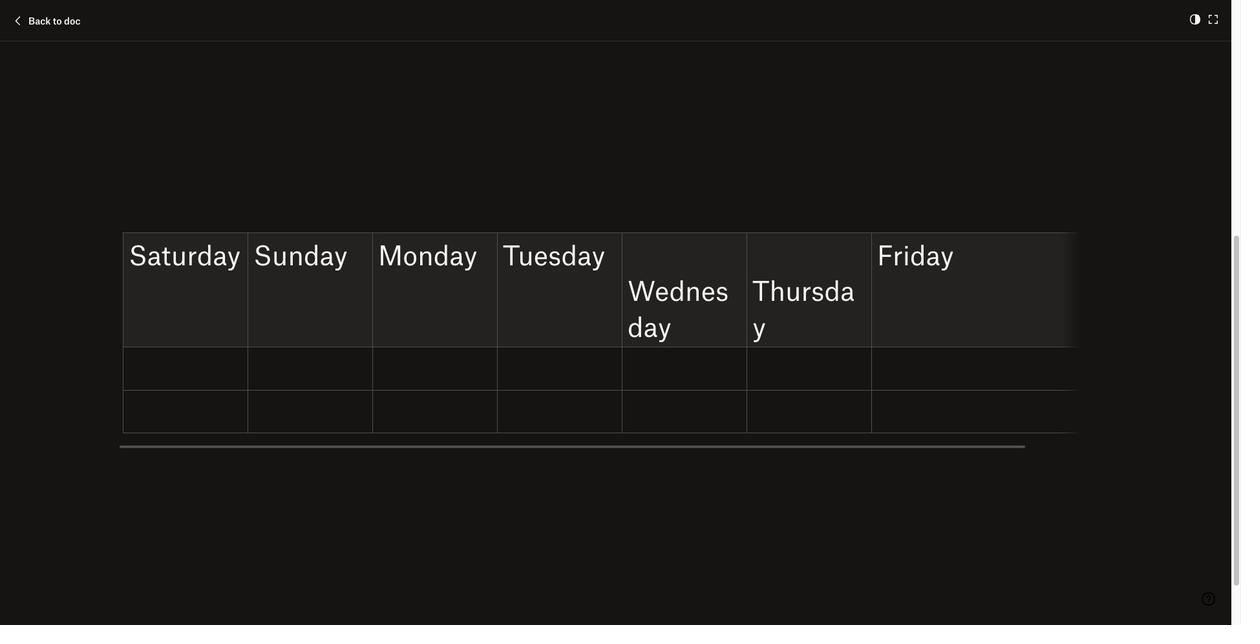 Task type: describe. For each thing, give the bounding box(es) containing it.
wednes
[[628, 274, 729, 307]]

day
[[628, 310, 672, 343]]

to
[[53, 15, 62, 26]]

back
[[28, 15, 51, 26]]

friday
[[877, 238, 954, 271]]

tuesday
[[503, 238, 605, 271]]

sunday
[[253, 238, 348, 271]]

back to doc
[[28, 15, 81, 26]]

saturday
[[129, 238, 241, 271]]



Task type: locate. For each thing, give the bounding box(es) containing it.
back to doc button
[[10, 13, 81, 28]]

y
[[753, 310, 766, 343]]

doc
[[64, 15, 81, 26]]

thursda y
[[753, 274, 855, 343]]

tuesday wednes day
[[503, 238, 729, 343]]

monday
[[378, 238, 477, 271]]

thursda
[[753, 274, 855, 307]]



Task type: vqa. For each thing, say whether or not it's contained in the screenshot.
the top background
no



